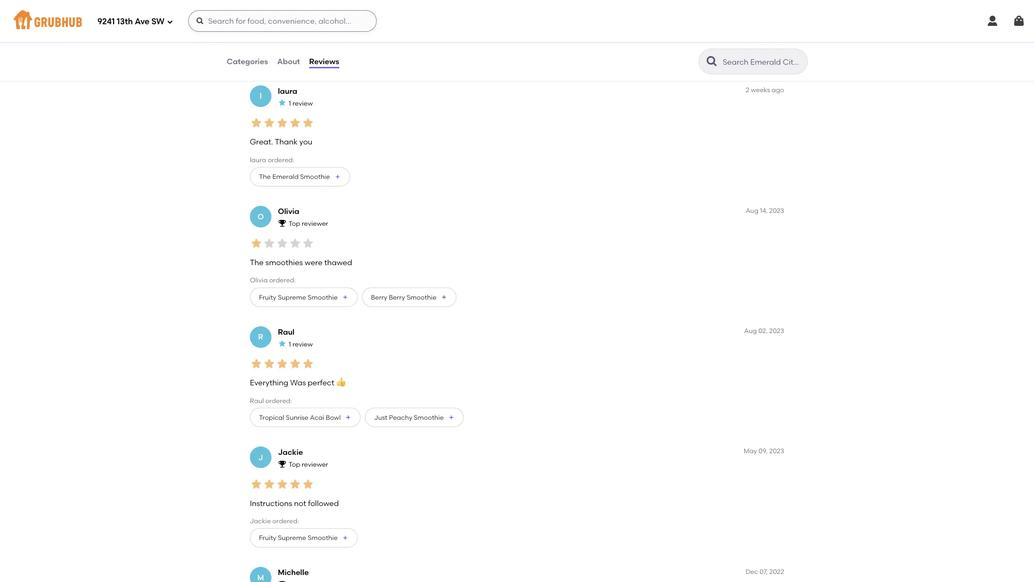 Task type: describe. For each thing, give the bounding box(es) containing it.
👍
[[336, 378, 344, 387]]

smoothie for 1st fruity supreme smoothie button from the top
[[308, 293, 338, 301]]

l
[[260, 91, 262, 101]]

order
[[359, 21, 376, 29]]

on
[[308, 10, 317, 18]]

plus icon image for berry berry smoothie button at the left
[[441, 294, 448, 300]]

instructions not followed
[[250, 499, 339, 508]]

reviews button
[[309, 42, 340, 81]]

main navigation navigation
[[0, 0, 1035, 42]]

the for the smoothies were thawed
[[250, 258, 264, 267]]

2 weeks ago
[[746, 86, 785, 94]]

sunrise
[[286, 414, 309, 421]]

j
[[259, 453, 263, 462]]

reviewer for jackie
[[302, 460, 328, 468]]

the emerald smoothie
[[259, 173, 330, 180]]

1 berry from the left
[[371, 293, 388, 301]]

plus icon image for 1st fruity supreme smoothie button from the top
[[342, 294, 349, 300]]

smoothie for the emerald smoothie button
[[300, 173, 330, 180]]

Search Emerald City Smoothie search field
[[722, 57, 805, 67]]

14,
[[761, 206, 768, 214]]

laura for laura
[[278, 86, 298, 95]]

reviews
[[309, 57, 339, 66]]

review for laura
[[293, 99, 313, 107]]

ave
[[135, 17, 150, 26]]

fruity supreme smoothie for plus icon related to second fruity supreme smoothie button from the top of the page
[[259, 534, 338, 542]]

02,
[[759, 327, 768, 335]]

3 trophy icon image from the top
[[278, 580, 287, 582]]

smoothie for berry berry smoothie button at the left
[[407, 293, 437, 301]]

top for jackie
[[289, 460, 300, 468]]

0 horizontal spatial svg image
[[196, 17, 205, 25]]

top reviewer for jackie
[[289, 460, 328, 468]]

9241 13th ave sw
[[98, 17, 165, 26]]

followed
[[308, 499, 339, 508]]

weeks
[[751, 86, 771, 94]]

1 for laura
[[289, 99, 291, 107]]

13th
[[117, 17, 133, 26]]

just
[[374, 414, 388, 421]]

olivia for olivia
[[278, 207, 300, 216]]

may 09, 2023
[[744, 447, 785, 455]]

ordered: for was
[[266, 397, 292, 404]]

was
[[290, 378, 306, 387]]

emerald
[[273, 173, 299, 180]]

perfect
[[308, 378, 335, 387]]

1 horizontal spatial svg image
[[987, 15, 1000, 27]]

great.
[[250, 137, 273, 146]]

supreme for 1st fruity supreme smoothie button from the top
[[278, 293, 306, 301]]

aug for the smoothies were thawed
[[746, 206, 759, 214]]

everything was perfect 👍
[[250, 378, 344, 387]]

aug for everything was perfect 👍
[[745, 327, 758, 335]]

time
[[319, 10, 333, 18]]

top for olivia
[[289, 220, 300, 227]]

1 fruity supreme smoothie button from the top
[[250, 287, 358, 307]]

acai
[[310, 414, 325, 421]]

plus icon image for "tropical sunrise acai bowl" button
[[345, 414, 352, 421]]

plus icon image for just peachy smoothie button
[[448, 414, 455, 421]]

r
[[258, 332, 263, 342]]

jackie for jackie ordered:
[[250, 517, 271, 525]]

2023 for 👍
[[770, 327, 785, 335]]

jackie ordered:
[[250, 517, 299, 525]]

thawed
[[325, 258, 352, 267]]

supreme for second fruity supreme smoothie button from the top of the page
[[278, 534, 306, 542]]

not
[[294, 499, 306, 508]]

bowl
[[326, 414, 341, 421]]

ordered: for not
[[273, 517, 299, 525]]

laura for laura ordered:
[[250, 156, 266, 164]]

aug 02, 2023
[[745, 327, 785, 335]]

reviewer for olivia
[[302, 220, 328, 227]]

sw
[[152, 17, 165, 26]]

review for raul
[[293, 340, 313, 348]]



Task type: locate. For each thing, give the bounding box(es) containing it.
laura right "l"
[[278, 86, 298, 95]]

smoothies
[[266, 258, 303, 267]]

about
[[277, 57, 300, 66]]

plus icon image for second fruity supreme smoothie button from the top of the page
[[342, 535, 349, 541]]

0 vertical spatial reviewer
[[302, 220, 328, 227]]

1
[[289, 99, 291, 107], [289, 340, 291, 348]]

1 vertical spatial 2023
[[770, 327, 785, 335]]

olivia  ordered:
[[250, 276, 296, 284]]

ago
[[772, 86, 785, 94]]

1 vertical spatial fruity supreme smoothie button
[[250, 528, 358, 548]]

0 horizontal spatial laura
[[250, 156, 266, 164]]

1 review up was
[[289, 340, 313, 348]]

plus icon image inside "tropical sunrise acai bowl" button
[[345, 414, 352, 421]]

plus icon image inside berry berry smoothie button
[[441, 294, 448, 300]]

jackie right j
[[278, 448, 303, 457]]

ordered: for thank
[[268, 156, 295, 164]]

1 1 review from the top
[[289, 99, 313, 107]]

fruity supreme smoothie down 'jackie ordered:'
[[259, 534, 338, 542]]

smoothie for just peachy smoothie button
[[414, 414, 444, 421]]

plus icon image
[[335, 173, 341, 180], [342, 294, 349, 300], [441, 294, 448, 300], [345, 414, 352, 421], [448, 414, 455, 421], [342, 535, 349, 541]]

0 vertical spatial top
[[289, 220, 300, 227]]

great. thank you
[[250, 137, 313, 146]]

raul down everything
[[250, 397, 264, 404]]

2 fruity supreme smoothie button from the top
[[250, 528, 358, 548]]

0 vertical spatial aug
[[746, 206, 759, 214]]

1 horizontal spatial svg image
[[1013, 15, 1026, 27]]

1 horizontal spatial raul
[[278, 327, 295, 336]]

laura down great.
[[250, 156, 266, 164]]

2 review from the top
[[293, 340, 313, 348]]

plus icon image for the emerald smoothie button
[[335, 173, 341, 180]]

1 horizontal spatial olivia
[[278, 207, 300, 216]]

0 vertical spatial top reviewer
[[289, 220, 328, 227]]

2 berry from the left
[[389, 293, 405, 301]]

09,
[[759, 447, 768, 455]]

2 supreme from the top
[[278, 534, 306, 542]]

1 vertical spatial raul
[[250, 397, 264, 404]]

ordered: up tropical
[[266, 397, 292, 404]]

1 top reviewer from the top
[[289, 220, 328, 227]]

fruity supreme smoothie
[[259, 293, 338, 301], [259, 534, 338, 542]]

07,
[[760, 568, 768, 576]]

0 vertical spatial trophy icon image
[[278, 219, 287, 227]]

supreme down olivia  ordered:
[[278, 293, 306, 301]]

the emerald smoothie button
[[250, 167, 350, 186]]

on time delivery
[[308, 10, 333, 29]]

2023
[[770, 206, 785, 214], [770, 327, 785, 335], [770, 447, 785, 455]]

9241
[[98, 17, 115, 26]]

aug 14, 2023
[[746, 206, 785, 214]]

reviewer up were
[[302, 220, 328, 227]]

2 2023 from the top
[[770, 327, 785, 335]]

1 vertical spatial jackie
[[250, 517, 271, 525]]

raul right r
[[278, 327, 295, 336]]

1 vertical spatial supreme
[[278, 534, 306, 542]]

top
[[289, 220, 300, 227], [289, 460, 300, 468]]

1 review
[[289, 99, 313, 107], [289, 340, 313, 348]]

1 right r
[[289, 340, 291, 348]]

0 horizontal spatial raul
[[250, 397, 264, 404]]

the down laura ordered:
[[259, 173, 271, 180]]

top reviewer up were
[[289, 220, 328, 227]]

berry berry smoothie
[[371, 293, 437, 301]]

0 vertical spatial 1
[[289, 99, 291, 107]]

0 vertical spatial supreme
[[278, 293, 306, 301]]

0 horizontal spatial jackie
[[250, 517, 271, 525]]

aug left 02,
[[745, 327, 758, 335]]

1 vertical spatial review
[[293, 340, 313, 348]]

1 vertical spatial fruity supreme smoothie
[[259, 534, 338, 542]]

trophy icon image right "o"
[[278, 219, 287, 227]]

raul ordered:
[[250, 397, 292, 404]]

supreme down 'jackie ordered:'
[[278, 534, 306, 542]]

1 trophy icon image from the top
[[278, 219, 287, 227]]

the
[[259, 173, 271, 180], [250, 258, 264, 267]]

1 vertical spatial aug
[[745, 327, 758, 335]]

trophy icon image for jackie
[[278, 460, 287, 468]]

0 horizontal spatial olivia
[[250, 276, 268, 284]]

thank
[[275, 137, 298, 146]]

berry
[[371, 293, 388, 301], [389, 293, 405, 301]]

1 reviewer from the top
[[302, 220, 328, 227]]

star icon image
[[278, 98, 287, 107], [250, 116, 263, 129], [263, 116, 276, 129], [276, 116, 289, 129], [289, 116, 302, 129], [302, 116, 315, 129], [250, 237, 263, 250], [263, 237, 276, 250], [276, 237, 289, 250], [289, 237, 302, 250], [302, 237, 315, 250], [278, 339, 287, 348], [250, 357, 263, 370], [263, 357, 276, 370], [276, 357, 289, 370], [289, 357, 302, 370], [302, 357, 315, 370], [250, 478, 263, 491], [263, 478, 276, 491], [276, 478, 289, 491], [289, 478, 302, 491], [302, 478, 315, 491]]

smoothie inside berry berry smoothie button
[[407, 293, 437, 301]]

2023 right 09,
[[770, 447, 785, 455]]

1 vertical spatial top reviewer
[[289, 460, 328, 468]]

1 vertical spatial reviewer
[[302, 460, 328, 468]]

svg image
[[987, 15, 1000, 27], [167, 19, 173, 25]]

2022
[[770, 568, 785, 576]]

the inside button
[[259, 173, 271, 180]]

2023 right 02,
[[770, 327, 785, 335]]

plus icon image inside just peachy smoothie button
[[448, 414, 455, 421]]

2 top reviewer from the top
[[289, 460, 328, 468]]

tropical sunrise acai bowl
[[259, 414, 341, 421]]

fruity
[[259, 293, 277, 301], [259, 534, 277, 542]]

correct
[[359, 10, 383, 18]]

raul for raul
[[278, 327, 295, 336]]

ordered: up emerald
[[268, 156, 295, 164]]

2023 right 14,
[[770, 206, 785, 214]]

the for the emerald smoothie
[[259, 173, 271, 180]]

dec 07, 2022
[[746, 568, 785, 576]]

1 review from the top
[[293, 99, 313, 107]]

were
[[305, 258, 323, 267]]

1 vertical spatial the
[[250, 258, 264, 267]]

fruity supreme smoothie button
[[250, 287, 358, 307], [250, 528, 358, 548]]

1 vertical spatial olivia
[[250, 276, 268, 284]]

ordered: for smoothies
[[269, 276, 296, 284]]

1 supreme from the top
[[278, 293, 306, 301]]

jackie down "instructions"
[[250, 517, 271, 525]]

1 horizontal spatial berry
[[389, 293, 405, 301]]

1 horizontal spatial jackie
[[278, 448, 303, 457]]

1 fruity supreme smoothie from the top
[[259, 293, 338, 301]]

2 trophy icon image from the top
[[278, 460, 287, 468]]

the smoothies were thawed
[[250, 258, 352, 267]]

trophy icon image for olivia
[[278, 219, 287, 227]]

supreme
[[278, 293, 306, 301], [278, 534, 306, 542]]

fruity for 1st fruity supreme smoothie button from the top
[[259, 293, 277, 301]]

2 1 from the top
[[289, 340, 291, 348]]

instructions
[[250, 499, 293, 508]]

categories button
[[226, 42, 269, 81]]

1 for raul
[[289, 340, 291, 348]]

2 fruity from the top
[[259, 534, 277, 542]]

1 vertical spatial fruity
[[259, 534, 277, 542]]

fruity for second fruity supreme smoothie button from the top of the page
[[259, 534, 277, 542]]

0 vertical spatial 1 review
[[289, 99, 313, 107]]

fruity supreme smoothie button down the smoothies were thawed in the top of the page
[[250, 287, 358, 307]]

ordered: down the instructions not followed in the bottom of the page
[[273, 517, 299, 525]]

top reviewer for olivia
[[289, 220, 328, 227]]

2 top from the top
[[289, 460, 300, 468]]

plus icon image inside the emerald smoothie button
[[335, 173, 341, 180]]

smoothie
[[300, 173, 330, 180], [308, 293, 338, 301], [407, 293, 437, 301], [414, 414, 444, 421], [308, 534, 338, 542]]

fruity supreme smoothie button down 'jackie ordered:'
[[250, 528, 358, 548]]

tropical
[[259, 414, 285, 421]]

review up you
[[293, 99, 313, 107]]

olivia right "o"
[[278, 207, 300, 216]]

o
[[258, 212, 264, 221]]

smoothie inside just peachy smoothie button
[[414, 414, 444, 421]]

1 vertical spatial top
[[289, 460, 300, 468]]

just peachy smoothie
[[374, 414, 444, 421]]

0 vertical spatial fruity
[[259, 293, 277, 301]]

raul for raul ordered:
[[250, 397, 264, 404]]

trophy icon image
[[278, 219, 287, 227], [278, 460, 287, 468], [278, 580, 287, 582]]

1 vertical spatial 1
[[289, 340, 291, 348]]

2023 for thawed
[[770, 206, 785, 214]]

berry berry smoothie button
[[362, 287, 457, 307]]

1 1 from the top
[[289, 99, 291, 107]]

1 review up you
[[289, 99, 313, 107]]

1 vertical spatial laura
[[250, 156, 266, 164]]

0 vertical spatial olivia
[[278, 207, 300, 216]]

1 review for raul
[[289, 340, 313, 348]]

1 fruity from the top
[[259, 293, 277, 301]]

reviewer up followed
[[302, 460, 328, 468]]

0 vertical spatial review
[[293, 99, 313, 107]]

fruity supreme smoothie down olivia  ordered:
[[259, 293, 338, 301]]

2 fruity supreme smoothie from the top
[[259, 534, 338, 542]]

laura
[[278, 86, 298, 95], [250, 156, 266, 164]]

top right j
[[289, 460, 300, 468]]

Search for food, convenience, alcohol... search field
[[188, 10, 377, 32]]

smoothie for second fruity supreme smoothie button from the top of the page
[[308, 534, 338, 542]]

ordered: down smoothies
[[269, 276, 296, 284]]

peachy
[[389, 414, 413, 421]]

0 vertical spatial 2023
[[770, 206, 785, 214]]

review up was
[[293, 340, 313, 348]]

0 horizontal spatial svg image
[[167, 19, 173, 25]]

dec
[[746, 568, 759, 576]]

2 reviewer from the top
[[302, 460, 328, 468]]

1 right "l"
[[289, 99, 291, 107]]

laura ordered:
[[250, 156, 295, 164]]

ordered:
[[268, 156, 295, 164], [269, 276, 296, 284], [266, 397, 292, 404], [273, 517, 299, 525]]

just peachy smoothie button
[[365, 408, 464, 427]]

olivia for olivia  ordered:
[[250, 276, 268, 284]]

tropical sunrise acai bowl button
[[250, 408, 361, 427]]

0 vertical spatial raul
[[278, 327, 295, 336]]

everything
[[250, 378, 289, 387]]

2
[[746, 86, 750, 94]]

good food
[[257, 10, 290, 18]]

fruity down 'jackie ordered:'
[[259, 534, 277, 542]]

may
[[744, 447, 758, 455]]

olivia down smoothies
[[250, 276, 268, 284]]

2 vertical spatial trophy icon image
[[278, 580, 287, 582]]

3 2023 from the top
[[770, 447, 785, 455]]

1 vertical spatial 1 review
[[289, 340, 313, 348]]

2 vertical spatial 2023
[[770, 447, 785, 455]]

1 vertical spatial trophy icon image
[[278, 460, 287, 468]]

food
[[276, 10, 290, 18]]

0 vertical spatial jackie
[[278, 448, 303, 457]]

review
[[293, 99, 313, 107], [293, 340, 313, 348]]

fruity down olivia  ordered:
[[259, 293, 277, 301]]

0 vertical spatial the
[[259, 173, 271, 180]]

aug left 14,
[[746, 206, 759, 214]]

jackie
[[278, 448, 303, 457], [250, 517, 271, 525]]

0 vertical spatial fruity supreme smoothie button
[[250, 287, 358, 307]]

fruity supreme smoothie for 1st fruity supreme smoothie button from the top plus icon
[[259, 293, 338, 301]]

smoothie inside the emerald smoothie button
[[300, 173, 330, 180]]

raul
[[278, 327, 295, 336], [250, 397, 264, 404]]

top reviewer up not
[[289, 460, 328, 468]]

svg image
[[1013, 15, 1026, 27], [196, 17, 205, 25]]

1 top from the top
[[289, 220, 300, 227]]

aug
[[746, 206, 759, 214], [745, 327, 758, 335]]

top reviewer
[[289, 220, 328, 227], [289, 460, 328, 468]]

top right "o"
[[289, 220, 300, 227]]

1 review for laura
[[289, 99, 313, 107]]

1 horizontal spatial laura
[[278, 86, 298, 95]]

categories
[[227, 57, 268, 66]]

about button
[[277, 42, 301, 81]]

reviewer
[[302, 220, 328, 227], [302, 460, 328, 468]]

michelle
[[278, 568, 309, 577]]

1 2023 from the top
[[770, 206, 785, 214]]

you
[[300, 137, 313, 146]]

trophy icon image right j
[[278, 460, 287, 468]]

jackie for jackie
[[278, 448, 303, 457]]

0 vertical spatial laura
[[278, 86, 298, 95]]

the up olivia  ordered:
[[250, 258, 264, 267]]

olivia
[[278, 207, 300, 216], [250, 276, 268, 284]]

trophy icon image down michelle
[[278, 580, 287, 582]]

correct order
[[359, 10, 383, 29]]

2 1 review from the top
[[289, 340, 313, 348]]

0 vertical spatial fruity supreme smoothie
[[259, 293, 338, 301]]

search icon image
[[706, 55, 719, 68]]

good
[[257, 10, 274, 18]]

delivery
[[308, 21, 332, 29]]

0 horizontal spatial berry
[[371, 293, 388, 301]]



Task type: vqa. For each thing, say whether or not it's contained in the screenshot.
Plus icon inside the Just Peachy Smoothie BUTTON
yes



